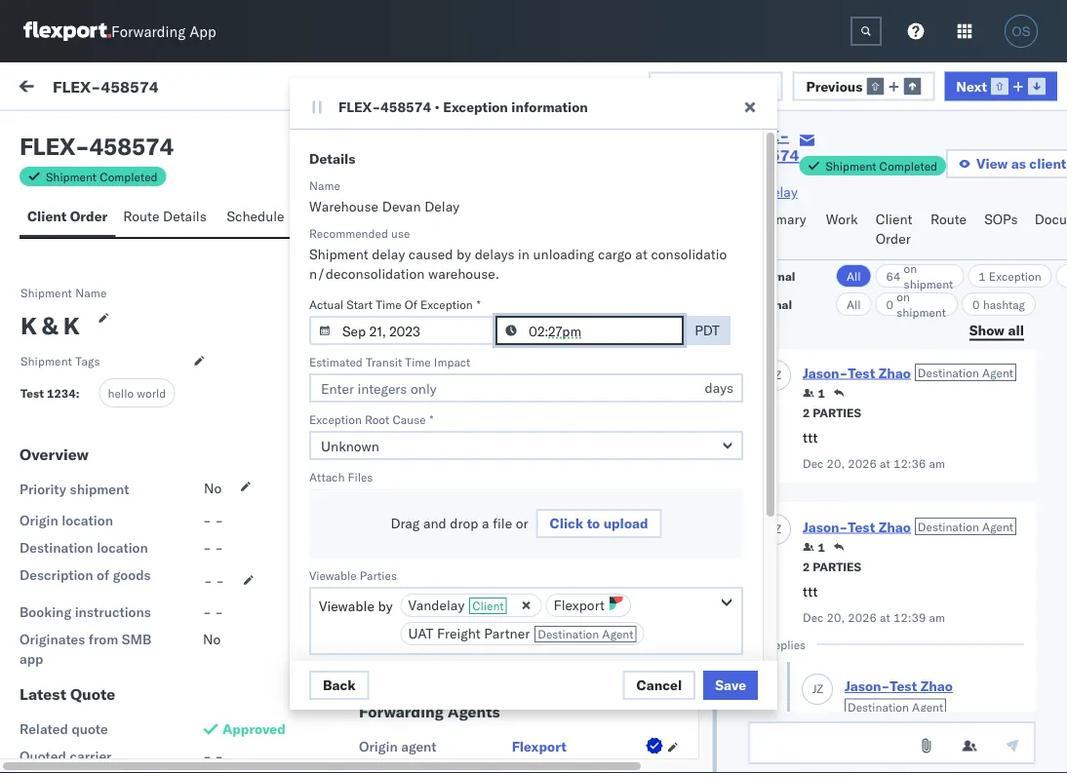 Task type: locate. For each thing, give the bounding box(es) containing it.
viewable by
[[319, 598, 393, 615]]

0 vertical spatial order
[[70, 208, 108, 225]]

time left of
[[376, 297, 402, 312]]

test down smb
[[138, 650, 164, 668]]

1 vertical spatial test
[[59, 596, 82, 613]]

1 vertical spatial order
[[876, 230, 911, 247]]

2 parties from the top
[[813, 560, 862, 575]]

jason-test zhao button
[[803, 365, 911, 382], [803, 519, 911, 536], [845, 679, 953, 696]]

2 vertical spatial message
[[61, 169, 107, 184]]

1 horizontal spatial client order
[[876, 211, 913, 247]]

jason-test zhao button down 12:39
[[845, 679, 953, 696]]

1 vertical spatial 12:36
[[894, 457, 927, 471]]

1 am from the top
[[930, 457, 946, 471]]

parties for ttt dec 20, 2026 at 12:39 am
[[813, 560, 862, 575]]

uat freight partner destination agent
[[408, 626, 634, 643]]

related up quoted
[[20, 721, 68, 738]]

test right priority shipment at the bottom left of the page
[[138, 475, 164, 492]]

Enter integers only number field
[[309, 374, 744, 403]]

1 dec 17, 2026, 6:47 pm pst from the top
[[364, 490, 539, 507]]

jason-test zhao down smb
[[95, 650, 198, 668]]

resize handle column header
[[331, 163, 355, 774], [560, 163, 584, 774], [789, 163, 812, 774], [1018, 163, 1041, 774]]

•
[[435, 99, 440, 116]]

work up external (0)
[[56, 75, 106, 102]]

3 am from the top
[[500, 403, 521, 420]]

origin for origin agent
[[359, 739, 398, 756]]

completed down flex - 458574
[[100, 169, 158, 184]]

flexport up uat freight partner destination agent
[[554, 597, 605, 614]]

0 vertical spatial shipment
[[904, 277, 954, 291]]

1 horizontal spatial (0)
[[182, 124, 208, 141]]

client down 'related work item/shipment'
[[876, 211, 913, 228]]

quoted carrier
[[20, 749, 112, 766]]

1 jason-test zhao from the top
[[95, 211, 198, 228]]

flex- 458574 for dec 20, 2026, 12:36 am pst
[[821, 227, 913, 244]]

vandelay for vandelay client
[[408, 597, 465, 614]]

flex- 458574 for dec 20, 2026, 12:33 am pst
[[821, 403, 913, 420]]

on inside 64 on shipment
[[904, 261, 918, 276]]

1 vertical spatial viewable
[[319, 598, 375, 615]]

1 test from the top
[[59, 508, 82, 526]]

external for external
[[748, 269, 796, 283]]

viewable for viewable by
[[319, 598, 375, 615]]

2 parties for ttt dec 20, 2026 at 12:39 am
[[803, 560, 862, 575]]

0 vertical spatial flexport
[[554, 597, 605, 614]]

origin agent
[[359, 739, 437, 756]]

4 resize handle column header from the left
[[1018, 163, 1041, 774]]

1 0 from the left
[[887, 297, 894, 312]]

0 vertical spatial message
[[145, 80, 202, 97]]

(0)
[[86, 124, 111, 141], [182, 124, 208, 141]]

* right cause
[[430, 412, 434, 427]]

1 vertical spatial am
[[930, 611, 946, 626]]

0 vertical spatial 6:47
[[458, 490, 488, 507]]

jason-test zhao down "tags"
[[95, 387, 198, 404]]

all left 0 on shipment
[[847, 297, 861, 312]]

order up 64 at top right
[[876, 230, 911, 247]]

2 am from the top
[[930, 611, 946, 626]]

test
[[59, 508, 82, 526], [59, 596, 82, 613]]

quote
[[72, 721, 108, 738]]

docum button
[[1027, 202, 1068, 260]]

1 vertical spatial 6:47
[[458, 578, 488, 595]]

jason-test zhao up "tags"
[[95, 299, 198, 316]]

1 horizontal spatial message
[[145, 80, 202, 97]]

12:33
[[458, 403, 496, 420]]

flexport international llc link
[[512, 738, 667, 774]]

0 horizontal spatial vandelay
[[408, 597, 465, 614]]

* up 12:35 at the left top of the page
[[477, 297, 481, 312]]

1 vertical spatial all
[[847, 297, 861, 312]]

0 horizontal spatial name
[[75, 285, 107, 300]]

upload document
[[311, 136, 428, 153]]

shipment completed up work
[[826, 159, 938, 173]]

2026
[[848, 457, 877, 471], [848, 611, 877, 626]]

12:36
[[458, 227, 496, 244], [894, 457, 927, 471]]

next button
[[945, 71, 1058, 101]]

2 dec 17, 2026, 6:47 pm pst from the top
[[364, 578, 539, 595]]

date
[[439, 481, 467, 498], [456, 512, 484, 529]]

0 horizontal spatial 0
[[887, 297, 894, 312]]

flex-458574 • exception information
[[339, 99, 588, 116]]

2 2026 from the top
[[848, 611, 877, 626]]

delay
[[372, 246, 405, 263]]

am inside ttt dec 20, 2026 at 12:36 am
[[930, 457, 946, 471]]

6:47 up drop
[[458, 490, 488, 507]]

-- : -- -- text field
[[496, 316, 684, 345]]

message for message list
[[227, 124, 284, 141]]

1 vertical spatial dec 17, 2026, 6:47 pm pst
[[364, 578, 539, 595]]

client order
[[27, 208, 108, 225], [876, 211, 913, 247]]

file
[[679, 77, 703, 94]]

message up internal (0)
[[145, 80, 202, 97]]

1 horizontal spatial time
[[405, 355, 431, 369]]

0 vertical spatial at
[[636, 246, 648, 263]]

2 up ttt dec 20, 2026 at 12:36 am
[[803, 406, 810, 421]]

forwarding left app
[[111, 22, 186, 40]]

am right 12:35 at the left top of the page
[[500, 315, 521, 332]]

2 parties button up ttt dec 20, 2026 at 12:36 am
[[803, 404, 862, 421]]

message inside button
[[145, 80, 202, 97]]

1 vertical spatial at
[[880, 457, 891, 471]]

0 horizontal spatial forwarding
[[111, 22, 186, 40]]

route for route
[[931, 211, 967, 228]]

2 parties button up the ttt dec 20, 2026 at 12:39 am
[[803, 558, 862, 575]]

viewable up viewable by on the bottom left
[[309, 568, 357, 583]]

0 horizontal spatial completed
[[100, 169, 158, 184]]

0 vertical spatial test
[[59, 508, 82, 526]]

save button
[[704, 671, 758, 700]]

1 vertical spatial all button
[[836, 293, 872, 316]]

20, for dec 20, 2026, 12:35 am pst
[[392, 315, 413, 332]]

am for 12:33
[[500, 403, 521, 420]]

20, for dec 20, 2026, 12:33 am pst
[[392, 403, 413, 420]]

shipper
[[359, 669, 409, 686]]

from
[[89, 631, 118, 648]]

2 parties up the ttt dec 20, 2026 at 12:39 am
[[803, 560, 862, 575]]

related for related work item/shipment
[[822, 169, 863, 184]]

8, for dec 8, 2026, 6:39 pm pst
[[392, 666, 404, 683]]

dec 17, 2026, 6:47 pm pst up drag and drop a file or
[[364, 490, 539, 507]]

vandelay client
[[408, 597, 504, 614]]

64 on shipment
[[887, 261, 954, 291]]

client order button down flex
[[20, 199, 115, 237]]

8 replies
[[760, 638, 806, 653]]

details left 'schedule'
[[163, 208, 207, 225]]

dec 17, 2026, 6:47 pm pst up vandelay client
[[364, 578, 539, 595]]

parties up ttt dec 20, 2026 at 12:36 am
[[813, 406, 862, 421]]

:
[[76, 386, 79, 401]]

0 vertical spatial 2
[[803, 406, 810, 421]]

next
[[957, 77, 988, 94]]

-
[[75, 132, 89, 161], [592, 315, 601, 332], [592, 403, 601, 420], [592, 490, 601, 507], [544, 511, 552, 528], [552, 511, 561, 528], [203, 512, 211, 529], [215, 512, 223, 529], [203, 540, 211, 557], [215, 540, 223, 557], [204, 573, 212, 590], [216, 573, 224, 590], [592, 578, 601, 595], [543, 587, 551, 604], [555, 587, 563, 604], [203, 604, 211, 621], [215, 604, 223, 621], [543, 614, 551, 631], [555, 614, 563, 631], [543, 641, 551, 658], [555, 641, 563, 658], [203, 749, 211, 766], [215, 749, 223, 766], [592, 754, 601, 771]]

0 horizontal spatial origin
[[20, 512, 58, 529]]

0 vertical spatial by
[[457, 246, 471, 263]]

internal inside button
[[131, 124, 179, 141]]

as
[[1012, 155, 1027, 172]]

quoted
[[20, 749, 66, 766]]

at inside recommended use shipment delay caused by delays in unloading cargo at consolidatio n/deconsolidation warehouse.
[[636, 246, 648, 263]]

test down description at bottom
[[59, 596, 82, 613]]

parties up the ttt dec 20, 2026 at 12:39 am
[[813, 560, 862, 575]]

0 vertical spatial external
[[31, 124, 82, 141]]

2 resize handle column header from the left
[[560, 163, 584, 774]]

ttt
[[59, 245, 74, 262], [59, 333, 74, 350], [803, 430, 818, 447], [803, 584, 818, 601]]

on right 64 at top right
[[904, 261, 918, 276]]

1 horizontal spatial origin
[[359, 739, 398, 756]]

on down 64 at top right
[[897, 289, 910, 304]]

1 vertical spatial internal
[[748, 297, 793, 312]]

message inside button
[[227, 124, 284, 141]]

client down flex
[[27, 208, 67, 225]]

time for start
[[376, 297, 402, 312]]

1 17, from the top
[[392, 490, 413, 507]]

0 vertical spatial jason-test zhao button
[[803, 365, 911, 382]]

completed up route button
[[880, 159, 938, 173]]

messages button
[[428, 199, 508, 237]]

origin for origin location
[[20, 512, 58, 529]]

jason-test zhao up the instructions
[[95, 563, 198, 580]]

agent for the bottom jason-test zhao button
[[913, 701, 944, 716]]

1 horizontal spatial k
[[63, 311, 80, 341]]

0 vertical spatial *
[[477, 297, 481, 312]]

ttt inside ttt dec 20, 2026 at 12:36 am
[[803, 430, 818, 447]]

1 horizontal spatial name
[[309, 178, 340, 193]]

2
[[803, 406, 810, 421], [803, 560, 810, 575]]

seller
[[359, 641, 396, 658]]

2 vertical spatial at
[[880, 611, 891, 626]]

1 vertical spatial location
[[97, 540, 148, 557]]

all button for 0
[[836, 293, 872, 316]]

exception
[[443, 99, 508, 116], [989, 269, 1042, 283], [421, 297, 473, 312], [309, 412, 362, 427]]

click to upload
[[550, 515, 649, 532]]

actual
[[309, 297, 344, 312]]

route down item/shipment
[[931, 211, 967, 228]]

all for 64
[[847, 269, 861, 283]]

flex-
[[53, 76, 101, 96], [339, 99, 381, 116], [742, 126, 790, 145], [821, 227, 862, 244], [821, 315, 862, 332], [821, 403, 862, 420], [821, 490, 862, 507], [821, 578, 862, 595], [821, 666, 862, 683], [821, 754, 862, 771]]

impact
[[434, 355, 471, 369]]

partner
[[484, 626, 530, 643]]

shipment up the origin location
[[70, 481, 129, 498]]

test down priority shipment at the bottom left of the page
[[59, 508, 82, 526]]

0 vertical spatial 8,
[[392, 666, 404, 683]]

2 17, from the top
[[392, 578, 413, 595]]

shipment for 0 on shipment
[[897, 305, 946, 320]]

nominated
[[414, 550, 496, 570]]

pm up the partner
[[491, 578, 512, 595]]

1 horizontal spatial by
[[457, 246, 471, 263]]

0 down 64 at top right
[[887, 297, 894, 312]]

0 horizontal spatial internal
[[131, 124, 179, 141]]

0 horizontal spatial external
[[31, 124, 82, 141]]

1 horizontal spatial shipment completed
[[826, 159, 938, 173]]

liu
[[99, 684, 121, 701]]

agent inside uat freight partner destination agent
[[602, 627, 634, 642]]

by up warehouse.
[[457, 246, 471, 263]]

details inside button
[[163, 208, 207, 225]]

of
[[97, 567, 109, 584]]

0 vertical spatial jason-test zhao destination agent
[[803, 365, 1014, 382]]

dec 20, 2026, 12:33 am pst
[[364, 403, 549, 420]]

route button
[[923, 202, 977, 260]]

12:36 inside ttt dec 20, 2026 at 12:36 am
[[894, 457, 927, 471]]

1 vertical spatial related
[[20, 721, 68, 738]]

flexport inside button
[[554, 597, 605, 614]]

flexport for flexport
[[554, 597, 605, 614]]

1 vertical spatial work
[[866, 169, 891, 184]]

origin left agent
[[359, 739, 398, 756]]

0 vertical spatial all button
[[836, 264, 872, 288]]

location
[[62, 512, 113, 529], [97, 540, 148, 557]]

latest quote
[[20, 685, 115, 705]]

parties
[[813, 406, 862, 421], [813, 560, 862, 575]]

order for the left client order button
[[70, 208, 108, 225]]

1 horizontal spatial completed
[[880, 159, 938, 173]]

jason-test zhao destination agent for ttt dec 20, 2026 at 12:36 am
[[803, 365, 1014, 382]]

2026 inside ttt dec 20, 2026 at 12:36 am
[[848, 457, 877, 471]]

shipment down 64 on shipment
[[897, 305, 946, 320]]

at for ttt dec 20, 2026 at 12:39 am
[[880, 611, 891, 626]]

1 vertical spatial flexport
[[512, 739, 567, 756]]

0 vertical spatial related
[[822, 169, 863, 184]]

0 vertical spatial 1 button
[[803, 386, 826, 402]]

external inside button
[[31, 124, 82, 141]]

0 vertical spatial date
[[439, 481, 467, 498]]

by inside recommended use shipment delay caused by delays in unloading cargo at consolidatio n/deconsolidation warehouse.
[[457, 246, 471, 263]]

jason-test zhao destination agent down 0 on shipment
[[803, 365, 1014, 382]]

jason-test zhao down flex - 458574
[[95, 211, 198, 228]]

pm up file
[[491, 490, 512, 507]]

1 horizontal spatial 12:36
[[894, 457, 927, 471]]

n/deconsolidation
[[309, 265, 425, 283]]

1 vertical spatial 1
[[818, 386, 826, 401]]

zhao
[[167, 211, 198, 228], [167, 299, 198, 316], [879, 365, 911, 382], [167, 387, 198, 404], [167, 475, 198, 492], [879, 519, 911, 536], [167, 563, 198, 580], [167, 650, 198, 668], [921, 679, 953, 696], [167, 738, 198, 755]]

0 vertical spatial name
[[309, 178, 340, 193]]

2 for ttt dec 20, 2026 at 12:36 am
[[803, 406, 810, 421]]

20, inside the ttt dec 20, 2026 at 12:39 am
[[827, 611, 845, 626]]

1 2 parties button from the top
[[803, 404, 862, 421]]

2 (0) from the left
[[182, 124, 208, 141]]

1 all from the top
[[847, 269, 861, 283]]

schedule
[[227, 208, 285, 225]]

details down list
[[309, 150, 356, 167]]

0 horizontal spatial k
[[20, 311, 37, 341]]

order inside client order
[[876, 230, 911, 247]]

shipment inside 64 on shipment
[[904, 277, 954, 291]]

1 (0) from the left
[[86, 124, 111, 141]]

1 8, from the top
[[392, 666, 404, 683]]

a
[[482, 515, 490, 532]]

1 2026 from the top
[[848, 457, 877, 471]]

at inside ttt dec 20, 2026 at 12:36 am
[[880, 457, 891, 471]]

2 2 parties button from the top
[[803, 558, 862, 575]]

route down flex - 458574
[[123, 208, 160, 225]]

0 vertical spatial on
[[904, 261, 918, 276]]

previous
[[807, 77, 863, 94]]

1 horizontal spatial *
[[477, 297, 481, 312]]

shipment inside recommended use shipment delay caused by delays in unloading cargo at consolidatio n/deconsolidation warehouse.
[[309, 246, 369, 263]]

0 horizontal spatial work
[[56, 75, 106, 102]]

latest
[[20, 685, 66, 705]]

jason-test zhao button down ttt dec 20, 2026 at 12:36 am
[[803, 519, 911, 536]]

1 horizontal spatial forwarding
[[359, 703, 444, 722]]

17, down client- at bottom
[[392, 578, 413, 595]]

jason- right the :
[[95, 387, 138, 404]]

1 horizontal spatial 0
[[973, 297, 980, 312]]

1 for ttt dec 20, 2026 at 12:39 am
[[818, 541, 826, 555]]

summary
[[748, 211, 807, 228]]

related for related quote
[[20, 721, 68, 738]]

1 vertical spatial name
[[75, 285, 107, 300]]

1 vertical spatial by
[[378, 598, 393, 615]]

1 horizontal spatial order
[[876, 230, 911, 247]]

0 vertical spatial am
[[500, 227, 521, 244]]

1 vertical spatial 2
[[803, 560, 810, 575]]

1 button up the ttt dec 20, 2026 at 12:39 am
[[803, 540, 826, 556]]

1 vertical spatial origin
[[359, 739, 398, 756]]

originates
[[20, 631, 85, 648]]

viewable down 'viewable parties'
[[319, 598, 375, 615]]

2 horizontal spatial message
[[227, 124, 284, 141]]

all left 64 at top right
[[847, 269, 861, 283]]

None text field
[[851, 17, 882, 46], [748, 722, 1036, 765], [851, 17, 882, 46], [748, 722, 1036, 765]]

2 parties button for ttt dec 20, 2026 at 12:39 am
[[803, 558, 862, 575]]

location up "destination location"
[[62, 512, 113, 529]]

1234
[[47, 386, 76, 401]]

jason-test zhao up the origin location
[[95, 475, 198, 492]]

shipment right 64 at top right
[[904, 277, 954, 291]]

exception up hashtag at the top of page
[[989, 269, 1042, 283]]

k left &
[[20, 311, 37, 341]]

location for origin location
[[62, 512, 113, 529]]

date for cargo ready date
[[439, 481, 467, 498]]

2 vertical spatial 1
[[818, 541, 826, 555]]

2026, up vandelay client
[[416, 578, 454, 595]]

all button for 64
[[836, 264, 872, 288]]

external down my work
[[31, 124, 82, 141]]

0 vertical spatial 2026
[[848, 457, 877, 471]]

0 vertical spatial origin
[[20, 512, 58, 529]]

2 am from the top
[[500, 315, 521, 332]]

2026 for ttt dec 20, 2026 at 12:39 am
[[848, 611, 877, 626]]

2026,
[[416, 227, 454, 244], [416, 315, 454, 332], [416, 403, 454, 420], [416, 490, 454, 507], [416, 578, 454, 595], [408, 666, 446, 683], [408, 754, 446, 771]]

0 up show
[[973, 297, 980, 312]]

viewable for viewable parties
[[309, 568, 357, 583]]

on for 0
[[897, 289, 910, 304]]

flexport inside flexport international llc
[[512, 739, 567, 756]]

6:47
[[458, 490, 488, 507], [458, 578, 488, 595]]

0 horizontal spatial time
[[376, 297, 402, 312]]

6:47 up vandelay client
[[458, 578, 488, 595]]

0 vertical spatial am
[[930, 457, 946, 471]]

destination for jason-test zhao button corresponding to ttt dec 20, 2026 at 12:36 am
[[918, 366, 980, 381]]

flexport. image
[[23, 21, 111, 41]]

pst down uat freight partner destination agent
[[507, 666, 531, 683]]

2 1 button from the top
[[803, 540, 826, 556]]

0 horizontal spatial order
[[70, 208, 108, 225]]

at inside the ttt dec 20, 2026 at 12:39 am
[[880, 611, 891, 626]]

forwarding app link
[[23, 21, 216, 41]]

am inside the ttt dec 20, 2026 at 12:39 am
[[930, 611, 946, 626]]

1 parties from the top
[[813, 406, 862, 421]]

2 2 from the top
[[803, 560, 810, 575]]

2 8, from the top
[[392, 754, 404, 771]]

0 inside 0 on shipment
[[887, 297, 894, 312]]

1 1 button from the top
[[803, 386, 826, 402]]

internal for internal
[[748, 297, 793, 312]]

date left file
[[456, 512, 484, 529]]

20, inside ttt dec 20, 2026 at 12:36 am
[[827, 457, 845, 471]]

0 vertical spatial 1
[[979, 269, 986, 283]]

jason-test zhao destination agent down 12:39
[[845, 679, 953, 716]]

on inside 0 on shipment
[[897, 289, 910, 304]]

2 vertical spatial shipment
[[70, 481, 129, 498]]

1 vertical spatial am
[[500, 315, 521, 332]]

documents
[[346, 208, 417, 225]]

1 resize handle column header from the left
[[331, 163, 355, 774]]

0 horizontal spatial shipment completed
[[46, 169, 158, 184]]

--
[[544, 511, 561, 528]]

by up seller
[[378, 598, 393, 615]]

instructions
[[75, 604, 151, 621]]

2 all button from the top
[[836, 293, 872, 316]]

vandelay for vandelay
[[742, 183, 798, 201]]

shipment inside 0 on shipment
[[897, 305, 946, 320]]

all button left 64 at top right
[[836, 264, 872, 288]]

0 horizontal spatial message
[[61, 169, 107, 184]]

at
[[636, 246, 648, 263], [880, 457, 891, 471], [880, 611, 891, 626]]

dates
[[359, 445, 402, 465]]

on for 64
[[904, 261, 918, 276]]

2 all from the top
[[847, 297, 861, 312]]

1 vertical spatial forwarding
[[359, 703, 444, 722]]

flex- 458574 for dec 17, 2026, 6:47 pm pst
[[821, 490, 913, 507]]

2 up the ttt dec 20, 2026 at 12:39 am
[[803, 560, 810, 575]]

2 2 parties from the top
[[803, 560, 862, 575]]

1 up ttt dec 20, 2026 at 12:36 am
[[818, 386, 826, 401]]

am up in
[[500, 227, 521, 244]]

pm right 6:39
[[483, 666, 503, 683]]

1 vertical spatial on
[[897, 289, 910, 304]]

or
[[516, 515, 529, 532]]

1 vertical spatial jason-test zhao button
[[803, 519, 911, 536]]

pm
[[491, 490, 512, 507], [491, 578, 512, 595], [483, 666, 503, 683], [483, 754, 503, 771]]

cancel button
[[623, 671, 696, 700]]

client up the partner
[[473, 599, 504, 614]]

1 vertical spatial jason-test zhao destination agent
[[803, 519, 1014, 536]]

8,
[[392, 666, 404, 683], [392, 754, 404, 771]]

message list button
[[219, 115, 319, 153]]

4 jason-test zhao from the top
[[95, 475, 198, 492]]

0 vertical spatial work
[[56, 75, 106, 102]]

0 vertical spatial all
[[847, 269, 861, 283]]

1 2 from the top
[[803, 406, 810, 421]]

2026 inside the ttt dec 20, 2026 at 12:39 am
[[848, 611, 877, 626]]

related
[[822, 169, 863, 184], [20, 721, 68, 738]]

jason-test zhao button up ttt dec 20, 2026 at 12:36 am
[[803, 365, 911, 382]]

bol
[[303, 208, 330, 225]]

pst up in
[[525, 227, 549, 244]]

0 vertical spatial 2 parties button
[[803, 404, 862, 421]]

2 0 from the left
[[973, 297, 980, 312]]

smb
[[122, 631, 152, 648]]

0 vertical spatial vandelay
[[742, 183, 798, 201]]

shipment
[[826, 159, 877, 173], [46, 169, 97, 184], [309, 246, 369, 263], [20, 285, 72, 300], [20, 354, 72, 368]]

vandelay up summary
[[742, 183, 798, 201]]

1 2 parties from the top
[[803, 406, 862, 421]]

1 vertical spatial vandelay
[[408, 597, 465, 614]]

2026 for ttt dec 20, 2026 at 12:36 am
[[848, 457, 877, 471]]

1 am from the top
[[500, 227, 521, 244]]

2 k from the left
[[63, 311, 80, 341]]

work left item/shipment
[[866, 169, 891, 184]]

0 horizontal spatial client order button
[[20, 199, 115, 237]]

file exception button
[[649, 71, 783, 101], [649, 71, 783, 101]]

1 horizontal spatial work
[[866, 169, 891, 184]]

0 horizontal spatial (0)
[[86, 124, 111, 141]]

1 vertical spatial 2026
[[848, 611, 877, 626]]

recommended
[[309, 226, 388, 241]]

1 all button from the top
[[836, 264, 872, 288]]

7 jason-test zhao from the top
[[95, 738, 198, 755]]

no
[[249, 80, 267, 97], [204, 480, 222, 497], [203, 631, 221, 648]]

1 vertical spatial time
[[405, 355, 431, 369]]

date up drag and drop a file or
[[439, 481, 467, 498]]

related up work
[[822, 169, 863, 184]]

at for ttt dec 20, 2026 at 12:36 am
[[880, 457, 891, 471]]

route details button
[[115, 199, 219, 237]]



Task type: vqa. For each thing, say whether or not it's contained in the screenshot.


Task type: describe. For each thing, give the bounding box(es) containing it.
description
[[20, 567, 93, 584]]

os
[[1012, 24, 1031, 39]]

2 vertical spatial jason-test zhao destination agent
[[845, 679, 953, 716]]

jason-test zhao button for ttt dec 20, 2026 at 12:36 am
[[803, 365, 911, 382]]

flex- 458574 for dec 8, 2026, 6:39 pm pst
[[821, 666, 913, 683]]

app
[[189, 22, 216, 40]]

0 on shipment
[[887, 289, 946, 320]]

delays
[[475, 246, 515, 263]]

8
[[760, 638, 767, 653]]

use
[[391, 226, 410, 241]]

2026, left 6:39
[[408, 666, 446, 683]]

Unknown text field
[[309, 431, 744, 461]]

forwarding for forwarding agents
[[359, 703, 444, 722]]

tao
[[73, 684, 96, 701]]

3 resize handle column header from the left
[[789, 163, 812, 774]]

2 horizontal spatial client
[[876, 211, 913, 228]]

destination for the bottom jason-test zhao button
[[848, 701, 910, 716]]

show all button
[[958, 316, 1036, 345]]

test right of
[[138, 563, 164, 580]]

delivery
[[402, 512, 452, 529]]

0 horizontal spatial client order
[[27, 208, 108, 225]]

1 horizontal spatial details
[[309, 150, 356, 167]]

2026, up caused at the top
[[416, 227, 454, 244]]

flex- 458574 link
[[742, 126, 800, 165]]

my work
[[20, 75, 106, 102]]

order for client order button to the right
[[876, 230, 911, 247]]

jason- down ttt dec 20, 2026 at 12:36 am
[[803, 519, 848, 536]]

all
[[1009, 322, 1025, 339]]

click
[[550, 515, 584, 532]]

international
[[512, 758, 597, 774]]

3 jason-test zhao from the top
[[95, 387, 198, 404]]

time for transit
[[405, 355, 431, 369]]

jason- down the ttt dec 20, 2026 at 12:39 am
[[845, 679, 890, 696]]

warehouse
[[309, 198, 379, 215]]

unloading
[[533, 246, 595, 263]]

1 6:47 from the top
[[458, 490, 488, 507]]

sops
[[985, 211, 1018, 228]]

jason- down "destination location"
[[95, 563, 138, 580]]

dec 20, 2026, 12:35 am pst
[[364, 315, 549, 332]]

1 vertical spatial no
[[204, 480, 222, 497]]

ttt inside the ttt dec 20, 2026 at 12:39 am
[[803, 584, 818, 601]]

test down internal (0) button
[[138, 211, 164, 228]]

save
[[716, 677, 747, 694]]

0 for on
[[887, 297, 894, 312]]

description of goods
[[20, 567, 151, 584]]

2026, left 12:33
[[416, 403, 454, 420]]

exception left root
[[309, 412, 362, 427]]

list
[[287, 124, 311, 141]]

uat
[[408, 626, 434, 643]]

8, for dec 8, 2026, 6:38 pm pst
[[392, 754, 404, 771]]

am for ttt dec 20, 2026 at 12:39 am
[[930, 611, 946, 626]]

0 horizontal spatial *
[[430, 412, 434, 427]]

2 jason-test zhao from the top
[[95, 299, 198, 316]]

buyer
[[359, 614, 396, 631]]

pst right 12:35 at the left top of the page
[[525, 315, 549, 332]]

shipment for 64 on shipment
[[904, 277, 954, 291]]

2 vertical spatial no
[[203, 631, 221, 648]]

estimated transit time impact
[[309, 355, 471, 369]]

name inside name warehouse devan delay
[[309, 178, 340, 193]]

overview
[[20, 445, 89, 465]]

test up ttt dec 20, 2026 at 12:36 am
[[848, 365, 876, 382]]

flex- 458574 for dec 8, 2026, 6:38 pm pst
[[821, 754, 913, 771]]

2023
[[592, 480, 626, 497]]

location for destination location
[[97, 540, 148, 557]]

2 vertical spatial jason-test zhao button
[[845, 679, 953, 696]]

6:38
[[450, 754, 479, 771]]

shipment up test 1234 :
[[20, 354, 72, 368]]

pst up uat freight partner destination agent
[[515, 578, 539, 595]]

jason- up the origin location
[[95, 475, 138, 492]]

ready
[[400, 481, 435, 498]]

flexport for flexport international llc
[[512, 739, 567, 756]]

exception up the dec 20, 2026, 12:35 am pst
[[421, 297, 473, 312]]

document
[[361, 136, 428, 153]]

test up world
[[138, 299, 164, 316]]

jason- down liu
[[95, 738, 138, 755]]

attach
[[309, 470, 345, 485]]

12:39
[[894, 611, 927, 626]]

route details
[[123, 208, 207, 225]]

1 horizontal spatial client order button
[[868, 202, 923, 260]]

5 jason-test zhao from the top
[[95, 563, 198, 580]]

related work item/shipment
[[822, 169, 974, 184]]

destination for jason-test zhao button corresponding to ttt dec 20, 2026 at 12:39 am
[[918, 520, 980, 535]]

1 k from the left
[[20, 311, 37, 341]]

parties for ttt dec 20, 2026 at 12:36 am
[[813, 406, 862, 421]]

dec 8, 2026, 6:39 pm pst
[[364, 666, 531, 683]]

jason- up ttt dec 20, 2026 at 12:36 am
[[803, 365, 848, 382]]

64
[[887, 269, 901, 283]]

agent for jason-test zhao button corresponding to ttt dec 20, 2026 at 12:39 am
[[983, 520, 1014, 535]]

0 horizontal spatial client
[[27, 208, 67, 225]]

destination inside uat freight partner destination agent
[[538, 627, 599, 642]]

external (0) button
[[23, 115, 123, 153]]

of
[[405, 297, 418, 312]]

work for related
[[866, 169, 891, 184]]

priority shipment
[[20, 481, 129, 498]]

freight
[[437, 626, 481, 643]]

2026, up delivery
[[416, 490, 454, 507]]

shipment up &
[[20, 285, 72, 300]]

shipment down flex
[[46, 169, 97, 184]]

external (0)
[[31, 124, 111, 141]]

jason- up "tags"
[[95, 299, 138, 316]]

booking
[[20, 604, 71, 621]]

6 jason-test zhao from the top
[[95, 650, 198, 668]]

am for 12:36
[[500, 227, 521, 244]]

jason- down from
[[95, 650, 138, 668]]

my
[[20, 75, 51, 102]]

estimated
[[309, 355, 363, 369]]

2026, left 6:38
[[408, 754, 446, 771]]

message list
[[227, 124, 311, 141]]

forwarding for forwarding app
[[111, 22, 186, 40]]

dec inside the ttt dec 20, 2026 at 12:39 am
[[803, 611, 824, 626]]

1 exception
[[979, 269, 1042, 283]]

0 for hashtag
[[973, 297, 980, 312]]

(0) for internal (0)
[[182, 124, 208, 141]]

0 vertical spatial 12:36
[[458, 227, 496, 244]]

1 button for ttt dec 20, 2026 at 12:36 am
[[803, 386, 826, 402]]

2 test from the top
[[59, 596, 82, 613]]

messages
[[436, 208, 498, 225]]

&
[[42, 311, 58, 341]]

2 6:47 from the top
[[458, 578, 488, 595]]

internal (0)
[[131, 124, 208, 141]]

1 for ttt dec 20, 2026 at 12:36 am
[[818, 386, 826, 401]]

to
[[587, 515, 600, 532]]

test left 1234
[[20, 386, 44, 401]]

file exception
[[679, 77, 770, 94]]

work for my
[[56, 75, 106, 102]]

view as client button
[[947, 149, 1068, 179]]

pst up or
[[515, 490, 539, 507]]

am for ttt dec 20, 2026 at 12:36 am
[[930, 457, 946, 471]]

consignee
[[359, 587, 426, 604]]

route for route details
[[123, 208, 160, 225]]

approved
[[223, 721, 286, 738]]

actual start time of exception *
[[309, 297, 481, 312]]

pst up unknown 'text box'
[[525, 403, 549, 420]]

devan
[[382, 198, 421, 215]]

2 parties button for ttt dec 20, 2026 at 12:36 am
[[803, 404, 862, 421]]

drag and drop a file or
[[391, 515, 529, 532]]

2 parties for ttt dec 20, 2026 at 12:36 am
[[803, 406, 862, 421]]

hello world
[[108, 386, 166, 401]]

pst right 6:38
[[507, 754, 531, 771]]

1 horizontal spatial parties
[[500, 550, 553, 570]]

test right carrier
[[138, 738, 164, 755]]

pm right 6:38
[[483, 754, 503, 771]]

schedule button
[[219, 199, 296, 237]]

2 for ttt dec 20, 2026 at 12:39 am
[[803, 560, 810, 575]]

applied
[[310, 80, 356, 97]]

external for external (0)
[[31, 124, 82, 141]]

message for the message button
[[145, 80, 202, 97]]

view
[[977, 155, 1008, 172]]

date for target delivery date
[[456, 512, 484, 529]]

destination location
[[20, 540, 148, 557]]

exception right •
[[443, 99, 508, 116]]

test right hello
[[138, 387, 164, 404]]

jan 31, 2023
[[544, 480, 626, 497]]

app
[[20, 651, 43, 668]]

2026, down of
[[416, 315, 454, 332]]

am for 12:35
[[500, 315, 521, 332]]

k & k
[[20, 311, 80, 341]]

0 vertical spatial no
[[249, 80, 267, 97]]

back button
[[309, 671, 369, 700]]

shipment up work
[[826, 159, 877, 173]]

(0) for external (0)
[[86, 124, 111, 141]]

jason-test zhao button for ttt dec 20, 2026 at 12:39 am
[[803, 519, 911, 536]]

test down ttt dec 20, 2026 at 12:36 am
[[848, 519, 876, 536]]

dec inside ttt dec 20, 2026 at 12:36 am
[[803, 457, 824, 471]]

test down 12:39
[[890, 679, 918, 696]]

internal for internal (0)
[[131, 124, 179, 141]]

1 button for ttt dec 20, 2026 at 12:39 am
[[803, 540, 826, 556]]

jason- down flex - 458574
[[95, 211, 138, 228]]

flex- 458574 for dec 20, 2026, 12:35 am pst
[[821, 315, 913, 332]]

0 hashtag
[[973, 297, 1026, 312]]

tags
[[75, 354, 100, 368]]

agent for jason-test zhao button corresponding to ttt dec 20, 2026 at 12:36 am
[[983, 366, 1014, 381]]

caused
[[409, 246, 453, 263]]

client inside vandelay client
[[473, 599, 504, 614]]

consolidatio
[[651, 246, 727, 263]]

ttt dec 20, 2026 at 12:36 am
[[803, 430, 946, 471]]

dec 8, 2026, 6:38 pm pst
[[364, 754, 531, 771]]

cargo
[[598, 246, 632, 263]]

31,
[[568, 480, 589, 497]]

message button
[[137, 62, 235, 115]]

agent
[[401, 739, 437, 756]]

dec 20, 2026, 12:36 am pst
[[364, 227, 549, 244]]

0 horizontal spatial parties
[[360, 568, 397, 583]]

MMM D, YYYY text field
[[309, 316, 498, 345]]

20, for dec 20, 2026, 12:36 am pst
[[392, 227, 413, 244]]

jason-test zhao destination agent for ttt dec 20, 2026 at 12:39 am
[[803, 519, 1014, 536]]

agents
[[448, 703, 500, 722]]

all for 0
[[847, 297, 861, 312]]



